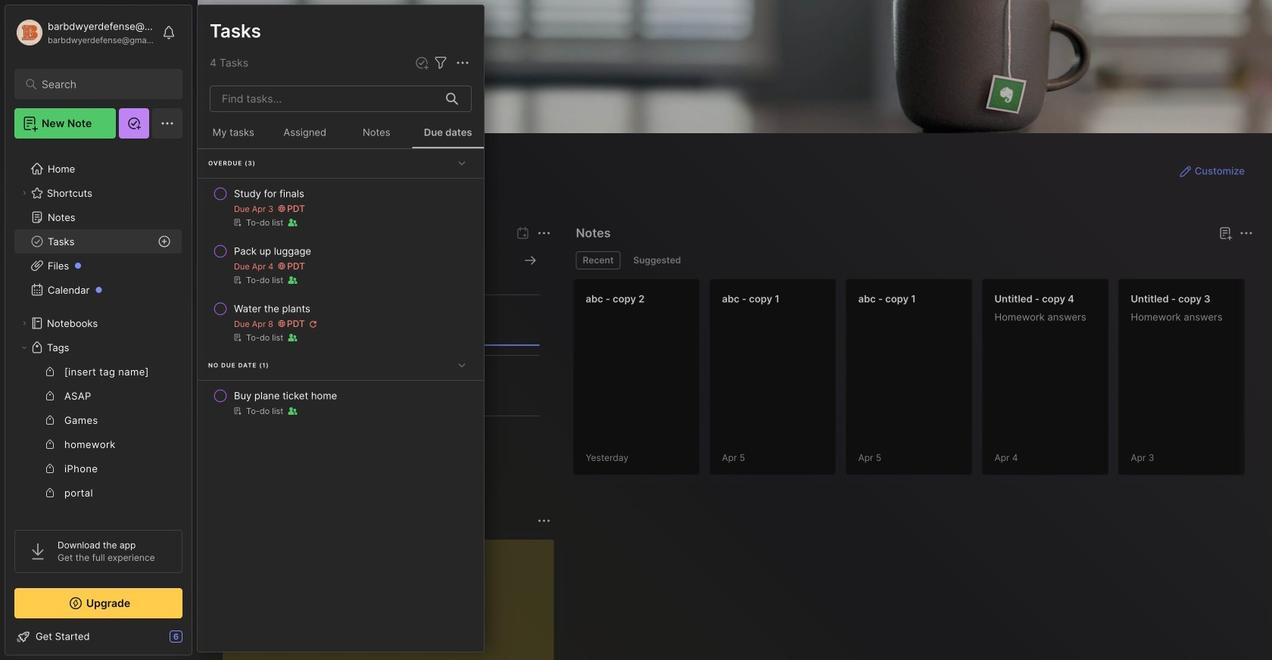 Task type: locate. For each thing, give the bounding box(es) containing it.
None search field
[[42, 75, 163, 93]]

group inside tree
[[14, 360, 182, 602]]

pack up luggage 2 cell
[[234, 244, 311, 259]]

Find tasks… text field
[[213, 86, 437, 111]]

group
[[14, 360, 182, 602]]

filter tasks image
[[432, 54, 450, 72]]

tree
[[5, 148, 192, 660]]

collapse noduedate image
[[455, 358, 470, 373]]

more actions and view options image
[[454, 54, 472, 72]]

4 row from the top
[[204, 383, 478, 424]]

1 tab from the left
[[576, 252, 621, 270]]

Help and Learning task checklist field
[[5, 625, 192, 649]]

water the plants 3 cell
[[234, 302, 311, 317]]

0 horizontal spatial tab
[[576, 252, 621, 270]]

2 row from the top
[[204, 238, 478, 292]]

row group
[[198, 149, 484, 425], [573, 279, 1273, 485]]

Filter tasks field
[[432, 54, 450, 72]]

study for finals 1 cell
[[234, 186, 304, 202]]

1 horizontal spatial tab
[[627, 252, 688, 270]]

row
[[204, 180, 478, 235], [204, 238, 478, 292], [204, 296, 478, 350], [204, 383, 478, 424]]

tab list
[[576, 252, 1252, 270]]

expand notebooks image
[[20, 319, 29, 328]]

tree inside 'main' element
[[5, 148, 192, 660]]

tab
[[576, 252, 621, 270], [627, 252, 688, 270]]



Task type: vqa. For each thing, say whether or not it's contained in the screenshot.
1 note
no



Task type: describe. For each thing, give the bounding box(es) containing it.
0 horizontal spatial row group
[[198, 149, 484, 425]]

collapse overdue image
[[455, 155, 470, 171]]

1 horizontal spatial row group
[[573, 279, 1273, 485]]

main element
[[0, 0, 197, 661]]

Search text field
[[42, 77, 163, 92]]

none search field inside 'main' element
[[42, 75, 163, 93]]

expand tags image
[[20, 343, 29, 352]]

Account field
[[14, 17, 155, 48]]

3 row from the top
[[204, 296, 478, 350]]

click to collapse image
[[191, 633, 203, 651]]

More actions and view options field
[[450, 54, 472, 72]]

buy plane ticket home 5 cell
[[234, 389, 337, 404]]

2 tab from the left
[[627, 252, 688, 270]]

1 row from the top
[[204, 180, 478, 235]]

new task image
[[414, 55, 430, 70]]

Start writing… text field
[[235, 540, 554, 661]]



